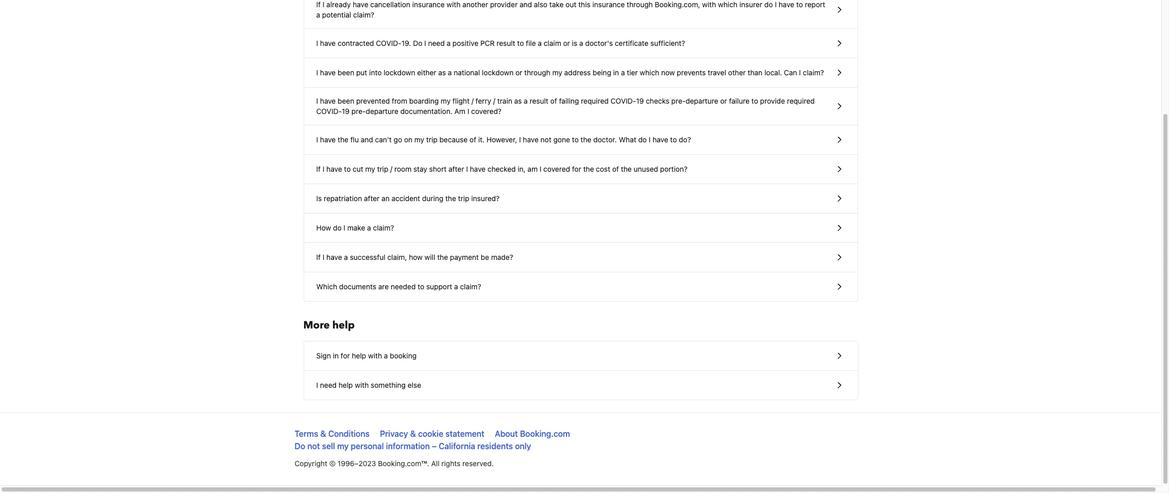 Task type: vqa. For each thing, say whether or not it's contained in the screenshot.
middle OF
yes



Task type: describe. For each thing, give the bounding box(es) containing it.
0 horizontal spatial result
[[497, 39, 516, 47]]

residents
[[478, 442, 513, 451]]

with right "booking.com,"
[[703, 0, 717, 9]]

what
[[619, 135, 637, 144]]

rights
[[442, 459, 461, 468]]

if for if i already have cancellation insurance with another provider and also take out this insurance through booking.com, with which insurer do i have to report a potential claim?
[[316, 0, 321, 9]]

i need help with something else button
[[304, 371, 858, 400]]

ferry
[[476, 96, 492, 105]]

how do i make a claim?
[[316, 223, 394, 232]]

claim,
[[388, 253, 407, 262]]

0 horizontal spatial as
[[439, 68, 446, 77]]

do inside about booking.com do not sell my personal information – california residents only
[[295, 442, 306, 451]]

am
[[528, 165, 538, 173]]

the left unused
[[621, 165, 632, 173]]

2 lockdown from the left
[[482, 68, 514, 77]]

2 horizontal spatial of
[[613, 165, 619, 173]]

than
[[748, 68, 763, 77]]

reserved.
[[463, 459, 494, 468]]

copyright © 1996–2023 booking.com™. all rights reserved.
[[295, 459, 494, 468]]

can't
[[375, 135, 392, 144]]

because
[[440, 135, 468, 144]]

a right file
[[538, 39, 542, 47]]

if i already have cancellation insurance with another provider and also take out this insurance through booking.com, with which insurer do i have to report a potential claim? button
[[304, 0, 858, 29]]

to right the gone at the top of page
[[572, 135, 579, 144]]

can
[[785, 68, 798, 77]]

do inside button
[[639, 135, 647, 144]]

if i have a successful claim, how will the payment be made?
[[316, 253, 514, 262]]

i have been prevented from boarding my flight / ferry / train as a result of failing required covid-19 checks pre-departure or failure to provide required covid-19 pre-departure documentation. am i covered?
[[316, 96, 815, 116]]

been for put
[[338, 68, 354, 77]]

it.
[[479, 135, 485, 144]]

do inside if i already have cancellation insurance with another provider and also take out this insurance through booking.com, with which insurer do i have to report a potential claim?
[[765, 0, 773, 9]]

claim? down payment
[[460, 282, 482, 291]]

to left do?
[[671, 135, 677, 144]]

0 horizontal spatial covid-
[[316, 107, 342, 116]]

file
[[526, 39, 536, 47]]

go
[[394, 135, 402, 144]]

sign in for help with a booking
[[316, 351, 417, 360]]

booking
[[390, 351, 417, 360]]

prevented
[[356, 96, 390, 105]]

claim? right can
[[803, 68, 825, 77]]

which documents are needed to support a claim? button
[[304, 272, 858, 301]]

the left the flu
[[338, 135, 349, 144]]

about booking.com link
[[495, 429, 570, 438]]

with inside button
[[355, 381, 369, 389]]

room
[[395, 165, 412, 173]]

have up which
[[327, 253, 342, 262]]

the left cost
[[584, 165, 594, 173]]

be
[[481, 253, 490, 262]]

have left put
[[320, 68, 336, 77]]

1 horizontal spatial trip
[[427, 135, 438, 144]]

doctor.
[[594, 135, 617, 144]]

insurer
[[740, 0, 763, 9]]

booking.com™.
[[378, 459, 430, 468]]

will
[[425, 253, 436, 262]]

1996–2023
[[338, 459, 376, 468]]

been for prevented
[[338, 96, 354, 105]]

more
[[304, 318, 330, 332]]

conditions
[[328, 429, 370, 438]]

1 horizontal spatial covid-
[[376, 39, 402, 47]]

failing
[[559, 96, 579, 105]]

have right "already"
[[353, 0, 369, 9]]

local.
[[765, 68, 783, 77]]

need inside button
[[428, 39, 445, 47]]

booking.com
[[520, 429, 570, 438]]

national
[[454, 68, 480, 77]]

have inside i have been prevented from boarding my flight / ferry / train as a result of failing required covid-19 checks pre-departure or failure to provide required covid-19 pre-departure documentation. am i covered?
[[320, 96, 336, 105]]

travel
[[708, 68, 727, 77]]

in,
[[518, 165, 526, 173]]

address
[[565, 68, 591, 77]]

0 vertical spatial for
[[572, 165, 582, 173]]

booking.com,
[[655, 0, 701, 9]]

1 lockdown from the left
[[384, 68, 416, 77]]

repatriation
[[324, 194, 362, 203]]

1 horizontal spatial /
[[472, 96, 474, 105]]

if i already have cancellation insurance with another provider and also take out this insurance through booking.com, with which insurer do i have to report a potential claim?
[[316, 0, 826, 19]]

with left another
[[447, 0, 461, 9]]

i have the flu and can't go on my trip because of it. however, i have not gone to the doctor. what do i have to do? button
[[304, 125, 858, 155]]

how
[[316, 223, 331, 232]]

is
[[572, 39, 578, 47]]

flight
[[453, 96, 470, 105]]

0 vertical spatial help
[[333, 318, 355, 332]]

my inside i have been prevented from boarding my flight / ferry / train as a result of failing required covid-19 checks pre-departure or failure to provide required covid-19 pre-departure documentation. am i covered?
[[441, 96, 451, 105]]

else
[[408, 381, 421, 389]]

sell
[[322, 442, 335, 451]]

0 horizontal spatial /
[[391, 165, 393, 173]]

19.
[[402, 39, 411, 47]]

report
[[805, 0, 826, 9]]

0 vertical spatial in
[[614, 68, 619, 77]]

1 vertical spatial or
[[516, 68, 523, 77]]

i have been put into lockdown either as a national lockdown or through my address being in a tier which now prevents travel other than local. can i claim? button
[[304, 58, 858, 88]]

do not sell my personal information – california residents only link
[[295, 442, 532, 451]]

& for terms
[[321, 429, 326, 438]]

stay
[[414, 165, 428, 173]]

information
[[386, 442, 430, 451]]

a left tier
[[621, 68, 625, 77]]

sign in for help with a booking button
[[304, 341, 858, 371]]

prevents
[[677, 68, 706, 77]]

all
[[432, 459, 440, 468]]

certificate
[[615, 39, 649, 47]]

this
[[579, 0, 591, 9]]

a right support
[[454, 282, 458, 291]]

flu
[[351, 135, 359, 144]]

another
[[463, 0, 488, 9]]

my inside about booking.com do not sell my personal information – california residents only
[[337, 442, 349, 451]]

claim? right make
[[373, 223, 394, 232]]

or inside i have been prevented from boarding my flight / ferry / train as a result of failing required covid-19 checks pre-departure or failure to provide required covid-19 pre-departure documentation. am i covered?
[[721, 96, 728, 105]]

1 horizontal spatial pre-
[[672, 96, 686, 105]]

do inside the how do i make a claim? button
[[333, 223, 342, 232]]

my left address on the top
[[553, 68, 563, 77]]

during
[[422, 194, 444, 203]]

positive
[[453, 39, 479, 47]]

out
[[566, 0, 577, 9]]

i have been prevented from boarding my flight / ferry / train as a result of failing required covid-19 checks pre-departure or failure to provide required covid-19 pre-departure documentation. am i covered? button
[[304, 88, 858, 125]]

if i have to cut my trip / room stay short after i have checked in, am i covered for the cost of the unused portion? button
[[304, 155, 858, 184]]

1 horizontal spatial 19
[[637, 96, 644, 105]]

am
[[455, 107, 466, 116]]

boarding
[[410, 96, 439, 105]]

through inside if i already have cancellation insurance with another provider and also take out this insurance through booking.com, with which insurer do i have to report a potential claim?
[[627, 0, 653, 9]]

a left national on the top left of page
[[448, 68, 452, 77]]

the right during
[[446, 194, 456, 203]]

covered
[[544, 165, 571, 173]]

have left cut
[[327, 165, 342, 173]]

which inside if i already have cancellation insurance with another provider and also take out this insurance through booking.com, with which insurer do i have to report a potential claim?
[[718, 0, 738, 9]]

put
[[356, 68, 367, 77]]

1 vertical spatial of
[[470, 135, 477, 144]]

have left the flu
[[320, 135, 336, 144]]

from
[[392, 96, 408, 105]]

covered?
[[472, 107, 502, 116]]

being
[[593, 68, 612, 77]]

how do i make a claim? button
[[304, 214, 858, 243]]

i have been put into lockdown either as a national lockdown or through my address being in a tier which now prevents travel other than local. can i claim?
[[316, 68, 825, 77]]

provide
[[761, 96, 786, 105]]

my right cut
[[365, 165, 375, 173]]

however,
[[487, 135, 518, 144]]



Task type: locate. For each thing, give the bounding box(es) containing it.
have right however,
[[523, 135, 539, 144]]

i have the flu and can't go on my trip because of it. however, i have not gone to the doctor. what do i have to do?
[[316, 135, 691, 144]]

a right is
[[580, 39, 584, 47]]

a left successful
[[344, 253, 348, 262]]

0 vertical spatial covid-
[[376, 39, 402, 47]]

1 vertical spatial result
[[530, 96, 549, 105]]

2 been from the top
[[338, 96, 354, 105]]

1 required from the left
[[581, 96, 609, 105]]

a inside i have been prevented from boarding my flight / ferry / train as a result of failing required covid-19 checks pre-departure or failure to provide required covid-19 pre-departure documentation. am i covered?
[[524, 96, 528, 105]]

checks
[[646, 96, 670, 105]]

need left positive
[[428, 39, 445, 47]]

do right how
[[333, 223, 342, 232]]

to left cut
[[344, 165, 351, 173]]

not
[[541, 135, 552, 144], [308, 442, 320, 451]]

or
[[564, 39, 570, 47], [516, 68, 523, 77], [721, 96, 728, 105]]

copyright
[[295, 459, 328, 468]]

1 vertical spatial departure
[[366, 107, 399, 116]]

if i have to cut my trip / room stay short after i have checked in, am i covered for the cost of the unused portion?
[[316, 165, 688, 173]]

my down conditions
[[337, 442, 349, 451]]

are
[[379, 282, 389, 291]]

do right what
[[639, 135, 647, 144]]

0 vertical spatial or
[[564, 39, 570, 47]]

1 & from the left
[[321, 429, 326, 438]]

pre- right checks
[[672, 96, 686, 105]]

0 horizontal spatial for
[[341, 351, 350, 360]]

to left report
[[797, 0, 804, 9]]

how
[[409, 253, 423, 262]]

0 vertical spatial do
[[765, 0, 773, 9]]

help inside button
[[352, 351, 366, 360]]

1 vertical spatial through
[[525, 68, 551, 77]]

departure down prevents
[[686, 96, 719, 105]]

if up is
[[316, 165, 321, 173]]

help right 'more'
[[333, 318, 355, 332]]

other
[[729, 68, 746, 77]]

0 horizontal spatial and
[[361, 135, 373, 144]]

also
[[534, 0, 548, 9]]

result inside i have been prevented from boarding my flight / ferry / train as a result of failing required covid-19 checks pre-departure or failure to provide required covid-19 pre-departure documentation. am i covered?
[[530, 96, 549, 105]]

i
[[323, 0, 325, 9], [775, 0, 777, 9], [316, 39, 318, 47], [425, 39, 426, 47], [316, 68, 318, 77], [800, 68, 802, 77], [316, 96, 318, 105], [468, 107, 470, 116], [316, 135, 318, 144], [519, 135, 521, 144], [649, 135, 651, 144], [323, 165, 325, 173], [466, 165, 468, 173], [540, 165, 542, 173], [344, 223, 346, 232], [323, 253, 325, 262], [316, 381, 318, 389]]

& for privacy
[[410, 429, 416, 438]]

a right make
[[367, 223, 371, 232]]

made?
[[491, 253, 514, 262]]

0 horizontal spatial which
[[640, 68, 660, 77]]

0 horizontal spatial lockdown
[[384, 68, 416, 77]]

& up sell on the bottom left
[[321, 429, 326, 438]]

0 vertical spatial not
[[541, 135, 552, 144]]

or left is
[[564, 39, 570, 47]]

an
[[382, 194, 390, 203]]

0 horizontal spatial through
[[525, 68, 551, 77]]

to right "failure"
[[752, 96, 759, 105]]

1 horizontal spatial not
[[541, 135, 552, 144]]

1 vertical spatial trip
[[377, 165, 389, 173]]

been
[[338, 68, 354, 77], [338, 96, 354, 105]]

to inside which documents are needed to support a claim? button
[[418, 282, 425, 291]]

0 horizontal spatial trip
[[377, 165, 389, 173]]

which
[[718, 0, 738, 9], [640, 68, 660, 77]]

a left potential
[[316, 10, 320, 19]]

2 vertical spatial do
[[333, 223, 342, 232]]

1 vertical spatial help
[[352, 351, 366, 360]]

0 vertical spatial of
[[551, 96, 557, 105]]

through down file
[[525, 68, 551, 77]]

as
[[439, 68, 446, 77], [515, 96, 522, 105]]

potential
[[322, 10, 351, 19]]

and inside if i already have cancellation insurance with another provider and also take out this insurance through booking.com, with which insurer do i have to report a potential claim?
[[520, 0, 532, 9]]

result left failing
[[530, 96, 549, 105]]

do down terms
[[295, 442, 306, 451]]

if for if i have to cut my trip / room stay short after i have checked in, am i covered for the cost of the unused portion?
[[316, 165, 321, 173]]

required right failing
[[581, 96, 609, 105]]

0 vertical spatial 19
[[637, 96, 644, 105]]

through
[[627, 0, 653, 9], [525, 68, 551, 77]]

1 vertical spatial in
[[333, 351, 339, 360]]

insurance
[[413, 0, 445, 9], [593, 0, 625, 9]]

0 horizontal spatial insurance
[[413, 0, 445, 9]]

my left flight on the left top of the page
[[441, 96, 451, 105]]

0 horizontal spatial need
[[320, 381, 337, 389]]

0 vertical spatial if
[[316, 0, 321, 9]]

successful
[[350, 253, 386, 262]]

do
[[765, 0, 773, 9], [639, 135, 647, 144], [333, 223, 342, 232]]

sufficient?
[[651, 39, 686, 47]]

required
[[581, 96, 609, 105], [788, 96, 815, 105]]

required right provide
[[788, 96, 815, 105]]

or down i have contracted covid-19. do i need a positive pcr result to file a claim or is a doctor's certificate sufficient? on the top of the page
[[516, 68, 523, 77]]

1 horizontal spatial required
[[788, 96, 815, 105]]

in
[[614, 68, 619, 77], [333, 351, 339, 360]]

0 horizontal spatial after
[[364, 194, 380, 203]]

take
[[550, 0, 564, 9]]

not down terms
[[308, 442, 320, 451]]

to inside i have contracted covid-19. do i need a positive pcr result to file a claim or is a doctor's certificate sufficient? button
[[518, 39, 524, 47]]

a left booking
[[384, 351, 388, 360]]

or left "failure"
[[721, 96, 728, 105]]

is repatriation after an accident during the trip insured? button
[[304, 184, 858, 214]]

to left file
[[518, 39, 524, 47]]

lockdown
[[384, 68, 416, 77], [482, 68, 514, 77]]

2 vertical spatial covid-
[[316, 107, 342, 116]]

been inside i have been prevented from boarding my flight / ferry / train as a result of failing required covid-19 checks pre-departure or failure to provide required covid-19 pre-departure documentation. am i covered?
[[338, 96, 354, 105]]

need
[[428, 39, 445, 47], [320, 381, 337, 389]]

1 horizontal spatial lockdown
[[482, 68, 514, 77]]

1 been from the top
[[338, 68, 354, 77]]

something
[[371, 381, 406, 389]]

with left booking
[[368, 351, 382, 360]]

is repatriation after an accident during the trip insured?
[[316, 194, 500, 203]]

failure
[[730, 96, 750, 105]]

1 vertical spatial been
[[338, 96, 354, 105]]

2 horizontal spatial or
[[721, 96, 728, 105]]

already
[[327, 0, 351, 9]]

0 horizontal spatial in
[[333, 351, 339, 360]]

result right 'pcr'
[[497, 39, 516, 47]]

claim? inside if i already have cancellation insurance with another provider and also take out this insurance through booking.com, with which insurer do i have to report a potential claim?
[[353, 10, 375, 19]]

1 horizontal spatial need
[[428, 39, 445, 47]]

departure down prevented
[[366, 107, 399, 116]]

1 vertical spatial which
[[640, 68, 660, 77]]

for right sign
[[341, 351, 350, 360]]

2 horizontal spatial /
[[494, 96, 496, 105]]

not inside button
[[541, 135, 552, 144]]

unused
[[634, 165, 659, 173]]

©
[[329, 459, 336, 468]]

2 horizontal spatial trip
[[458, 194, 470, 203]]

2 if from the top
[[316, 165, 321, 173]]

as inside i have been prevented from boarding my flight / ferry / train as a result of failing required covid-19 checks pre-departure or failure to provide required covid-19 pre-departure documentation. am i covered?
[[515, 96, 522, 105]]

1 horizontal spatial insurance
[[593, 0, 625, 9]]

if for if i have a successful claim, how will the payment be made?
[[316, 253, 321, 262]]

to
[[797, 0, 804, 9], [518, 39, 524, 47], [752, 96, 759, 105], [572, 135, 579, 144], [671, 135, 677, 144], [344, 165, 351, 173], [418, 282, 425, 291]]

sign
[[316, 351, 331, 360]]

support
[[427, 282, 453, 291]]

lockdown right into
[[384, 68, 416, 77]]

1 horizontal spatial as
[[515, 96, 522, 105]]

a
[[316, 10, 320, 19], [447, 39, 451, 47], [538, 39, 542, 47], [580, 39, 584, 47], [448, 68, 452, 77], [621, 68, 625, 77], [524, 96, 528, 105], [367, 223, 371, 232], [344, 253, 348, 262], [454, 282, 458, 291], [384, 351, 388, 360]]

2 vertical spatial if
[[316, 253, 321, 262]]

do inside button
[[413, 39, 423, 47]]

0 horizontal spatial do
[[295, 442, 306, 451]]

0 vertical spatial as
[[439, 68, 446, 77]]

privacy & cookie statement
[[380, 429, 485, 438]]

0 horizontal spatial or
[[516, 68, 523, 77]]

trip left the insured?
[[458, 194, 470, 203]]

1 horizontal spatial for
[[572, 165, 582, 173]]

to inside if i already have cancellation insurance with another provider and also take out this insurance through booking.com, with which insurer do i have to report a potential claim?
[[797, 0, 804, 9]]

which left "insurer"
[[718, 0, 738, 9]]

1 insurance from the left
[[413, 0, 445, 9]]

only
[[515, 442, 532, 451]]

pre-
[[672, 96, 686, 105], [352, 107, 366, 116]]

cancellation
[[371, 0, 411, 9]]

and
[[520, 0, 532, 9], [361, 135, 373, 144]]

0 vertical spatial been
[[338, 68, 354, 77]]

after left an
[[364, 194, 380, 203]]

2 horizontal spatial covid-
[[611, 96, 637, 105]]

2 horizontal spatial do
[[765, 0, 773, 9]]

have left prevented
[[320, 96, 336, 105]]

2 required from the left
[[788, 96, 815, 105]]

about
[[495, 429, 518, 438]]

need down sign
[[320, 381, 337, 389]]

have left checked
[[470, 165, 486, 173]]

after right the short at the top left of page
[[449, 165, 464, 173]]

documents
[[339, 282, 377, 291]]

provider
[[490, 0, 518, 9]]

terms & conditions
[[295, 429, 370, 438]]

my right on
[[415, 135, 425, 144]]

of inside i have been prevented from boarding my flight / ferry / train as a result of failing required covid-19 checks pre-departure or failure to provide required covid-19 pre-departure documentation. am i covered?
[[551, 96, 557, 105]]

2 vertical spatial help
[[339, 381, 353, 389]]

1 vertical spatial do
[[295, 442, 306, 451]]

0 vertical spatial which
[[718, 0, 738, 9]]

1 vertical spatial not
[[308, 442, 320, 451]]

claim? right potential
[[353, 10, 375, 19]]

1 horizontal spatial of
[[551, 96, 557, 105]]

checked
[[488, 165, 516, 173]]

not inside about booking.com do not sell my personal information – california residents only
[[308, 442, 320, 451]]

0 vertical spatial need
[[428, 39, 445, 47]]

as right train
[[515, 96, 522, 105]]

0 vertical spatial trip
[[427, 135, 438, 144]]

short
[[430, 165, 447, 173]]

2 vertical spatial or
[[721, 96, 728, 105]]

/ left ferry
[[472, 96, 474, 105]]

insurance right cancellation
[[413, 0, 445, 9]]

1 horizontal spatial &
[[410, 429, 416, 438]]

0 horizontal spatial do
[[333, 223, 342, 232]]

1 horizontal spatial through
[[627, 0, 653, 9]]

1 horizontal spatial result
[[530, 96, 549, 105]]

1 vertical spatial after
[[364, 194, 380, 203]]

1 vertical spatial 19
[[342, 107, 350, 116]]

for right covered
[[572, 165, 582, 173]]

to inside if i have to cut my trip / room stay short after i have checked in, am i covered for the cost of the unused portion? button
[[344, 165, 351, 173]]

a right train
[[524, 96, 528, 105]]

privacy
[[380, 429, 408, 438]]

0 vertical spatial and
[[520, 0, 532, 9]]

trip left room
[[377, 165, 389, 173]]

2 & from the left
[[410, 429, 416, 438]]

of left it.
[[470, 135, 477, 144]]

have left contracted
[[320, 39, 336, 47]]

0 horizontal spatial not
[[308, 442, 320, 451]]

to right needed
[[418, 282, 425, 291]]

1 horizontal spatial do
[[413, 39, 423, 47]]

–
[[432, 442, 437, 451]]

gone
[[554, 135, 570, 144]]

1 horizontal spatial departure
[[686, 96, 719, 105]]

a left positive
[[447, 39, 451, 47]]

1 vertical spatial if
[[316, 165, 321, 173]]

1 vertical spatial covid-
[[611, 96, 637, 105]]

in right being at the top right of page
[[614, 68, 619, 77]]

to inside i have been prevented from boarding my flight / ferry / train as a result of failing required covid-19 checks pre-departure or failure to provide required covid-19 pre-departure documentation. am i covered?
[[752, 96, 759, 105]]

as right either
[[439, 68, 446, 77]]

0 horizontal spatial &
[[321, 429, 326, 438]]

1 vertical spatial do
[[639, 135, 647, 144]]

of left failing
[[551, 96, 557, 105]]

cut
[[353, 165, 364, 173]]

in right sign
[[333, 351, 339, 360]]

1 vertical spatial and
[[361, 135, 373, 144]]

trip left because
[[427, 135, 438, 144]]

need inside button
[[320, 381, 337, 389]]

california
[[439, 442, 476, 451]]

1 horizontal spatial in
[[614, 68, 619, 77]]

through left "booking.com,"
[[627, 0, 653, 9]]

i inside button
[[316, 381, 318, 389]]

i need help with something else
[[316, 381, 421, 389]]

1 if from the top
[[316, 0, 321, 9]]

2 vertical spatial trip
[[458, 194, 470, 203]]

accident
[[392, 194, 420, 203]]

with left something
[[355, 381, 369, 389]]

and right the flu
[[361, 135, 373, 144]]

statement
[[446, 429, 485, 438]]

if
[[316, 0, 321, 9], [316, 165, 321, 173], [316, 253, 321, 262]]

0 horizontal spatial pre-
[[352, 107, 366, 116]]

& up do not sell my personal information – california residents only link
[[410, 429, 416, 438]]

been left prevented
[[338, 96, 354, 105]]

needed
[[391, 282, 416, 291]]

0 horizontal spatial departure
[[366, 107, 399, 116]]

do right "insurer"
[[765, 0, 773, 9]]

if inside if i already have cancellation insurance with another provider and also take out this insurance through booking.com, with which insurer do i have to report a potential claim?
[[316, 0, 321, 9]]

have left do?
[[653, 135, 669, 144]]

been left put
[[338, 68, 354, 77]]

for
[[572, 165, 582, 173], [341, 351, 350, 360]]

0 horizontal spatial required
[[581, 96, 609, 105]]

the left "doctor."
[[581, 135, 592, 144]]

lockdown up train
[[482, 68, 514, 77]]

0 vertical spatial result
[[497, 39, 516, 47]]

0 vertical spatial after
[[449, 165, 464, 173]]

0 vertical spatial do
[[413, 39, 423, 47]]

help inside button
[[339, 381, 353, 389]]

tier
[[627, 68, 638, 77]]

sign in for help with a booking link
[[304, 341, 858, 370]]

0 horizontal spatial of
[[470, 135, 477, 144]]

if left "already"
[[316, 0, 321, 9]]

1 horizontal spatial and
[[520, 0, 532, 9]]

2 vertical spatial of
[[613, 165, 619, 173]]

the right the will
[[438, 253, 448, 262]]

/ left train
[[494, 96, 496, 105]]

&
[[321, 429, 326, 438], [410, 429, 416, 438]]

0 horizontal spatial 19
[[342, 107, 350, 116]]

1 vertical spatial pre-
[[352, 107, 366, 116]]

claim
[[544, 39, 562, 47]]

have left report
[[779, 0, 795, 9]]

documentation.
[[401, 107, 453, 116]]

my
[[553, 68, 563, 77], [441, 96, 451, 105], [415, 135, 425, 144], [365, 165, 375, 173], [337, 442, 349, 451]]

which right tier
[[640, 68, 660, 77]]

privacy & cookie statement link
[[380, 429, 485, 438]]

a inside if i already have cancellation insurance with another provider and also take out this insurance through booking.com, with which insurer do i have to report a potential claim?
[[316, 10, 320, 19]]

0 vertical spatial departure
[[686, 96, 719, 105]]

of right cost
[[613, 165, 619, 173]]

2 insurance from the left
[[593, 0, 625, 9]]

1 horizontal spatial after
[[449, 165, 464, 173]]

which
[[316, 282, 337, 291]]

not left the gone at the top of page
[[541, 135, 552, 144]]

claim?
[[353, 10, 375, 19], [803, 68, 825, 77], [373, 223, 394, 232], [460, 282, 482, 291]]

help down sign in for help with a booking
[[339, 381, 353, 389]]

cookie
[[418, 429, 444, 438]]

/ left room
[[391, 165, 393, 173]]

do?
[[679, 135, 691, 144]]

and left also
[[520, 0, 532, 9]]

1 horizontal spatial or
[[564, 39, 570, 47]]

have
[[353, 0, 369, 9], [779, 0, 795, 9], [320, 39, 336, 47], [320, 68, 336, 77], [320, 96, 336, 105], [320, 135, 336, 144], [523, 135, 539, 144], [653, 135, 669, 144], [327, 165, 342, 173], [470, 165, 486, 173], [327, 253, 342, 262]]

help up i need help with something else
[[352, 351, 366, 360]]

0 vertical spatial pre-
[[672, 96, 686, 105]]

1 horizontal spatial do
[[639, 135, 647, 144]]

insurance right this
[[593, 0, 625, 9]]

0 vertical spatial through
[[627, 0, 653, 9]]

3 if from the top
[[316, 253, 321, 262]]



